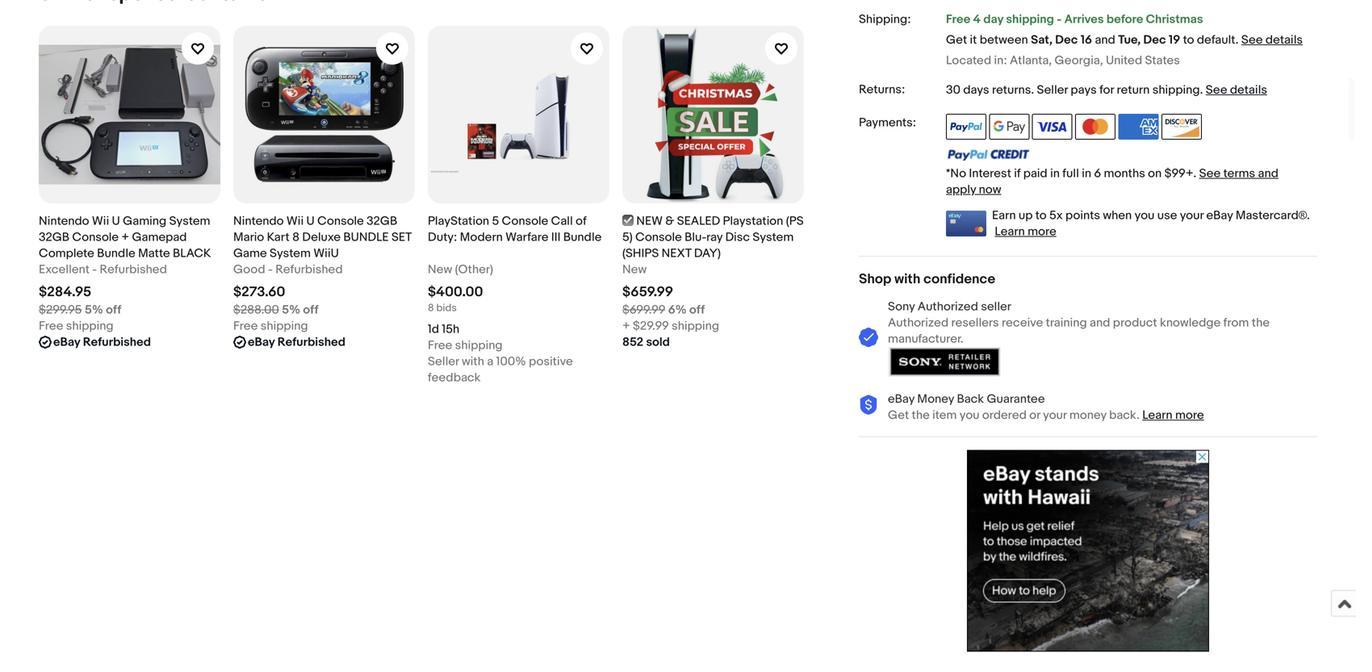 Task type: vqa. For each thing, say whether or not it's contained in the screenshot.
category
no



Task type: describe. For each thing, give the bounding box(es) containing it.
georgia,
[[1055, 53, 1104, 68]]

apply
[[947, 183, 977, 197]]

previous price $699.99 6% off text field
[[623, 302, 705, 318]]

with inside the new (other) $400.00 8 bids 1d 15h free shipping seller with a 100% positive feedback
[[462, 355, 485, 369]]

$659.99 text field
[[623, 284, 674, 301]]

new
[[637, 214, 663, 229]]

playstation
[[723, 214, 784, 229]]

+ inside 'nintendo wii u gaming system 32gb console + gamepad complete bundle matte black excellent - refurbished $284.95 $299.95 5% off free shipping'
[[121, 230, 129, 245]]

money
[[1070, 408, 1107, 423]]

0 vertical spatial see details link
[[1242, 33, 1304, 47]]

next
[[662, 246, 692, 261]]

google pay image
[[990, 114, 1030, 140]]

1 vertical spatial more
[[1176, 408, 1205, 423]]

get the item you ordered or your money back.
[[888, 408, 1140, 423]]

paypal credit image
[[947, 148, 1031, 161]]

free inside the new (other) $400.00 8 bids 1d 15h free shipping seller with a 100% positive feedback
[[428, 338, 453, 353]]

item
[[933, 408, 957, 423]]

confidence
[[924, 271, 996, 288]]

system inside the '☑️ new & sealed playstation (ps 5) console blu-ray disc system (ships next day) new $659.99 $699.99 6% off + $29.99 shipping 852 sold'
[[753, 230, 794, 245]]

new (other) $400.00 8 bids 1d 15h free shipping seller with a 100% positive feedback
[[428, 262, 576, 385]]

u for $284.95
[[112, 214, 120, 229]]

Seller with a 100% positive feedback text field
[[428, 354, 610, 386]]

bundle
[[344, 230, 389, 245]]

up
[[1019, 208, 1033, 223]]

1d
[[428, 322, 439, 337]]

console inside 'nintendo wii u gaming system 32gb console + gamepad complete bundle matte black excellent - refurbished $284.95 $299.95 5% off free shipping'
[[72, 230, 119, 245]]

console inside the '☑️ new & sealed playstation (ps 5) console blu-ray disc system (ships next day) new $659.99 $699.99 6% off + $29.99 shipping 852 sold'
[[636, 230, 682, 245]]

ebay refurbished for $299.95
[[53, 335, 151, 350]]

ebay money back guarantee
[[888, 392, 1045, 407]]

gaming
[[123, 214, 167, 229]]

*no interest if paid in full in 6 months on $99+.
[[947, 166, 1200, 181]]

sony logo image
[[888, 347, 1001, 377]]

6
[[1095, 166, 1102, 181]]

shipping inside the nintendo wii u console 32gb mario kart 8 deluxe bundle set game system wiiu good - refurbished $273.60 $288.00 5% off free shipping
[[261, 319, 308, 334]]

bundle inside 'nintendo wii u gaming system 32gb console + gamepad complete bundle matte black excellent - refurbished $284.95 $299.95 5% off free shipping'
[[97, 246, 135, 261]]

ebay left money
[[888, 392, 915, 407]]

&
[[666, 214, 675, 229]]

located
[[947, 53, 992, 68]]

15h
[[442, 322, 460, 337]]

on
[[1149, 166, 1162, 181]]

ebay refurbished text field for $273.60
[[248, 334, 346, 351]]

days
[[964, 83, 990, 97]]

1 vertical spatial authorized
[[888, 316, 949, 330]]

system inside the nintendo wii u console 32gb mario kart 8 deluxe bundle set game system wiiu good - refurbished $273.60 $288.00 5% off free shipping
[[270, 246, 311, 261]]

get inside free 4 day shipping - arrives before christmas get it between sat, dec 16 and tue, dec 19 to default . see details located in: atlanta, georgia, united states
[[947, 33, 968, 47]]

sold
[[646, 335, 670, 350]]

☑️ new & sealed playstation (ps 5) console blu-ray disc system (ships next day) new $659.99 $699.99 6% off + $29.99 shipping 852 sold
[[623, 214, 804, 350]]

100%
[[496, 355, 526, 369]]

excellent
[[39, 262, 90, 277]]

previous price $288.00 5% off text field
[[233, 302, 319, 318]]

more inside the earn up to 5x points when you use your ebay mastercard®. learn more
[[1028, 225, 1057, 239]]

32gb inside the nintendo wii u console 32gb mario kart 8 deluxe bundle set game system wiiu good - refurbished $273.60 $288.00 5% off free shipping
[[367, 214, 398, 229]]

5x
[[1050, 208, 1063, 223]]

console inside the nintendo wii u console 32gb mario kart 8 deluxe bundle set game system wiiu good - refurbished $273.60 $288.00 5% off free shipping
[[318, 214, 364, 229]]

day
[[984, 12, 1004, 27]]

iii
[[551, 230, 561, 245]]

free inside the nintendo wii u console 32gb mario kart 8 deluxe bundle set game system wiiu good - refurbished $273.60 $288.00 5% off free shipping
[[233, 319, 258, 334]]

manufacturer.
[[888, 332, 964, 347]]

shipping inside the new (other) $400.00 8 bids 1d 15h free shipping seller with a 100% positive feedback
[[455, 338, 503, 353]]

paid
[[1024, 166, 1048, 181]]

full
[[1063, 166, 1080, 181]]

6%
[[668, 303, 687, 317]]

852
[[623, 335, 644, 350]]

nintendo for $284.95
[[39, 214, 89, 229]]

points
[[1066, 208, 1101, 223]]

1d 15h text field
[[428, 321, 460, 338]]

shop with confidence
[[859, 271, 996, 288]]

$659.99
[[623, 284, 674, 301]]

matte
[[138, 246, 170, 261]]

day)
[[694, 246, 721, 261]]

ebay down $299.95
[[53, 335, 80, 350]]

to inside the earn up to 5x points when you use your ebay mastercard®. learn more
[[1036, 208, 1047, 223]]

(other)
[[455, 262, 493, 277]]

kart
[[267, 230, 290, 245]]

5
[[492, 214, 499, 229]]

shipping inside 'nintendo wii u gaming system 32gb console + gamepad complete bundle matte black excellent - refurbished $284.95 $299.95 5% off free shipping'
[[66, 319, 114, 334]]

ray
[[707, 230, 723, 245]]

5)
[[623, 230, 633, 245]]

a
[[487, 355, 494, 369]]

nintendo wii u gaming system 32gb console + gamepad complete bundle matte black excellent - refurbished $284.95 $299.95 5% off free shipping
[[39, 214, 211, 334]]

0 vertical spatial learn more link
[[995, 225, 1057, 239]]

16
[[1081, 33, 1093, 47]]

shipping inside the '☑️ new & sealed playstation (ps 5) console blu-ray disc system (ships next day) new $659.99 $699.99 6% off + $29.99 shipping 852 sold'
[[672, 319, 720, 334]]

warfare
[[506, 230, 549, 245]]

see inside free 4 day shipping - arrives before christmas get it between sat, dec 16 and tue, dec 19 to default . see details located in: atlanta, georgia, united states
[[1242, 33, 1264, 47]]

☑️
[[623, 214, 634, 229]]

to inside free 4 day shipping - arrives before christmas get it between sat, dec 16 and tue, dec 19 to default . see details located in: atlanta, georgia, united states
[[1184, 33, 1195, 47]]

for
[[1100, 83, 1115, 97]]

game
[[233, 246, 267, 261]]

sony authorized seller authorized resellers receive training and product knowledge from the manufacturer.
[[888, 300, 1270, 347]]

tue,
[[1119, 33, 1141, 47]]

earn
[[993, 208, 1016, 223]]

or
[[1030, 408, 1041, 423]]

$29.99
[[633, 319, 669, 334]]

- inside the nintendo wii u console 32gb mario kart 8 deluxe bundle set game system wiiu good - refurbished $273.60 $288.00 5% off free shipping
[[268, 262, 273, 277]]

see terms and apply now
[[947, 166, 1279, 197]]

discover image
[[1162, 114, 1202, 140]]

1 vertical spatial see details link
[[1206, 83, 1268, 97]]

free inside free 4 day shipping - arrives before christmas get it between sat, dec 16 and tue, dec 19 to default . see details located in: atlanta, georgia, united states
[[947, 12, 971, 27]]

New (Other) text field
[[428, 262, 493, 278]]

ebay refurbished text field for $299.95
[[53, 334, 151, 351]]

your inside the earn up to 5x points when you use your ebay mastercard®. learn more
[[1180, 208, 1204, 223]]

off for $284.95
[[106, 303, 121, 317]]

returns:
[[859, 82, 906, 97]]

5% inside the nintendo wii u console 32gb mario kart 8 deluxe bundle set game system wiiu good - refurbished $273.60 $288.00 5% off free shipping
[[282, 303, 300, 317]]

in:
[[995, 53, 1008, 68]]

payments:
[[859, 116, 917, 130]]

details inside free 4 day shipping - arrives before christmas get it between sat, dec 16 and tue, dec 19 to default . see details located in: atlanta, georgia, united states
[[1266, 33, 1304, 47]]

wii for refurbished
[[287, 214, 304, 229]]

united
[[1106, 53, 1143, 68]]

shop
[[859, 271, 892, 288]]

when
[[1103, 208, 1132, 223]]

30 days returns . seller pays for return shipping . see details
[[947, 83, 1268, 97]]

$699.99
[[623, 303, 666, 317]]

$400.00
[[428, 284, 483, 301]]

the inside sony authorized seller authorized resellers receive training and product knowledge from the manufacturer.
[[1252, 316, 1270, 330]]

1 horizontal spatial learn more link
[[1143, 408, 1205, 423]]

good
[[233, 262, 265, 277]]

4
[[974, 12, 981, 27]]

off inside the nintendo wii u console 32gb mario kart 8 deluxe bundle set game system wiiu good - refurbished $273.60 $288.00 5% off free shipping
[[303, 303, 319, 317]]

learn inside the earn up to 5x points when you use your ebay mastercard®. learn more
[[995, 225, 1025, 239]]

0 horizontal spatial .
[[1032, 83, 1035, 97]]

advertisement region
[[968, 450, 1210, 652]]

+ $29.99 shipping text field
[[623, 318, 720, 334]]

refurbished inside the nintendo wii u console 32gb mario kart 8 deluxe bundle set game system wiiu good - refurbished $273.60 $288.00 5% off free shipping
[[276, 262, 343, 277]]



Task type: locate. For each thing, give the bounding box(es) containing it.
u inside the nintendo wii u console 32gb mario kart 8 deluxe bundle set game system wiiu good - refurbished $273.60 $288.00 5% off free shipping
[[307, 214, 315, 229]]

. inside free 4 day shipping - arrives before christmas get it between sat, dec 16 and tue, dec 19 to default . see details located in: atlanta, georgia, united states
[[1236, 33, 1239, 47]]

2 ebay refurbished text field from the left
[[248, 334, 346, 351]]

0 horizontal spatial learn more link
[[995, 225, 1057, 239]]

0 horizontal spatial 5%
[[85, 303, 103, 317]]

2 nintendo from the left
[[233, 214, 284, 229]]

1 vertical spatial learn more link
[[1143, 408, 1205, 423]]

your right or
[[1044, 408, 1067, 423]]

0 vertical spatial and
[[1095, 33, 1116, 47]]

0 horizontal spatial +
[[121, 230, 129, 245]]

details right default
[[1266, 33, 1304, 47]]

0 vertical spatial get
[[947, 33, 968, 47]]

2 horizontal spatial -
[[1057, 12, 1062, 27]]

with details__icon image for sony authorized seller
[[859, 328, 879, 348]]

off inside 'nintendo wii u gaming system 32gb console + gamepad complete bundle matte black excellent - refurbished $284.95 $299.95 5% off free shipping'
[[106, 303, 121, 317]]

shipping down previous price $288.00 5% off text field
[[261, 319, 308, 334]]

wiiu
[[314, 246, 339, 261]]

1 horizontal spatial .
[[1201, 83, 1204, 97]]

1 vertical spatial see
[[1206, 83, 1228, 97]]

2 vertical spatial system
[[270, 246, 311, 261]]

get left it
[[947, 33, 968, 47]]

get left item
[[888, 408, 910, 423]]

2 u from the left
[[307, 214, 315, 229]]

32gb up 'bundle'
[[367, 214, 398, 229]]

positive
[[529, 355, 573, 369]]

2 horizontal spatial .
[[1236, 33, 1239, 47]]

off down excellent - refurbished text box
[[106, 303, 121, 317]]

1 vertical spatial you
[[960, 408, 980, 423]]

see details link right default
[[1242, 33, 1304, 47]]

default
[[1198, 33, 1236, 47]]

1 vertical spatial bundle
[[97, 246, 135, 261]]

0 horizontal spatial system
[[169, 214, 210, 229]]

see
[[1242, 33, 1264, 47], [1206, 83, 1228, 97], [1200, 166, 1221, 181]]

shipping down 6%
[[672, 319, 720, 334]]

1 vertical spatial details
[[1231, 83, 1268, 97]]

free shipping text field for $273.60
[[233, 318, 308, 334]]

ebay inside the earn up to 5x points when you use your ebay mastercard®. learn more
[[1207, 208, 1234, 223]]

Free shipping text field
[[428, 338, 503, 354]]

1 wii from the left
[[92, 214, 109, 229]]

New text field
[[623, 262, 647, 278]]

1 horizontal spatial with
[[895, 271, 921, 288]]

0 horizontal spatial off
[[106, 303, 121, 317]]

2 horizontal spatial off
[[690, 303, 705, 317]]

master card image
[[1076, 114, 1116, 140]]

0 horizontal spatial the
[[912, 408, 930, 423]]

Excellent - Refurbished text field
[[39, 262, 167, 278]]

$99+.
[[1165, 166, 1197, 181]]

1 vertical spatial 8
[[428, 302, 434, 315]]

1 horizontal spatial system
[[270, 246, 311, 261]]

you down back
[[960, 408, 980, 423]]

free down the "$288.00"
[[233, 319, 258, 334]]

learn down "earn"
[[995, 225, 1025, 239]]

0 horizontal spatial with
[[462, 355, 485, 369]]

and inside free 4 day shipping - arrives before christmas get it between sat, dec 16 and tue, dec 19 to default . see details located in: atlanta, georgia, united states
[[1095, 33, 1116, 47]]

+ up 852
[[623, 319, 630, 334]]

wii left gaming
[[92, 214, 109, 229]]

2 with details__icon image from the top
[[859, 395, 879, 415]]

atlanta,
[[1010, 53, 1052, 68]]

free left 4 at the right
[[947, 12, 971, 27]]

off right 6%
[[690, 303, 705, 317]]

console up warfare
[[502, 214, 549, 229]]

in left the full
[[1051, 166, 1060, 181]]

Good - Refurbished text field
[[233, 262, 343, 278]]

bundle down of
[[564, 230, 602, 245]]

5% inside 'nintendo wii u gaming system 32gb console + gamepad complete bundle matte black excellent - refurbished $284.95 $299.95 5% off free shipping'
[[85, 303, 103, 317]]

between
[[980, 33, 1029, 47]]

wii up kart
[[287, 214, 304, 229]]

1 horizontal spatial off
[[303, 303, 319, 317]]

u for refurbished
[[307, 214, 315, 229]]

training
[[1046, 316, 1088, 330]]

0 vertical spatial learn
[[995, 225, 1025, 239]]

0 horizontal spatial get
[[888, 408, 910, 423]]

ordered
[[983, 408, 1027, 423]]

system up good - refurbished "text box" on the top of page
[[270, 246, 311, 261]]

bundle up excellent - refurbished text box
[[97, 246, 135, 261]]

with up sony
[[895, 271, 921, 288]]

2 5% from the left
[[282, 303, 300, 317]]

2 vertical spatial and
[[1090, 316, 1111, 330]]

from
[[1224, 316, 1250, 330]]

0 horizontal spatial your
[[1044, 408, 1067, 423]]

32gb inside 'nintendo wii u gaming system 32gb console + gamepad complete bundle matte black excellent - refurbished $284.95 $299.95 5% off free shipping'
[[39, 230, 69, 245]]

seller up feedback
[[428, 355, 459, 369]]

wii inside the nintendo wii u console 32gb mario kart 8 deluxe bundle set game system wiiu good - refurbished $273.60 $288.00 5% off free shipping
[[287, 214, 304, 229]]

1 vertical spatial +
[[623, 319, 630, 334]]

2 free shipping text field from the left
[[233, 318, 308, 334]]

5% right $299.95
[[85, 303, 103, 317]]

1 horizontal spatial seller
[[1037, 83, 1069, 97]]

1 ebay refurbished from the left
[[53, 335, 151, 350]]

0 horizontal spatial u
[[112, 214, 120, 229]]

seller inside the new (other) $400.00 8 bids 1d 15h free shipping seller with a 100% positive feedback
[[428, 355, 459, 369]]

1 u from the left
[[112, 214, 120, 229]]

system up black at the top of the page
[[169, 214, 210, 229]]

ebay down the "$288.00"
[[248, 335, 275, 350]]

. down atlanta, on the right
[[1032, 83, 1035, 97]]

with details__icon image left money
[[859, 395, 879, 415]]

0 horizontal spatial ebay refurbished
[[53, 335, 151, 350]]

32gb up complete
[[39, 230, 69, 245]]

1 horizontal spatial you
[[1135, 208, 1155, 223]]

shipping inside free 4 day shipping - arrives before christmas get it between sat, dec 16 and tue, dec 19 to default . see details located in: atlanta, georgia, united states
[[1007, 12, 1055, 27]]

see down default
[[1206, 83, 1228, 97]]

1 horizontal spatial ebay refurbished text field
[[248, 334, 346, 351]]

1 horizontal spatial the
[[1252, 316, 1270, 330]]

8 left bids at the top left
[[428, 302, 434, 315]]

ebay down 'terms'
[[1207, 208, 1234, 223]]

deluxe
[[302, 230, 341, 245]]

1 horizontal spatial in
[[1082, 166, 1092, 181]]

Free shipping text field
[[39, 318, 114, 334], [233, 318, 308, 334]]

$400.00 text field
[[428, 284, 483, 301]]

0 horizontal spatial dec
[[1056, 33, 1078, 47]]

0 horizontal spatial learn
[[995, 225, 1025, 239]]

nintendo up complete
[[39, 214, 89, 229]]

$273.60 text field
[[233, 284, 285, 301]]

ebay refurbished down previous price $299.95 5% off text field
[[53, 335, 151, 350]]

earn up to 5x points when you use your ebay mastercard®. learn more
[[993, 208, 1311, 239]]

. up the discover image at right
[[1201, 83, 1204, 97]]

money
[[918, 392, 955, 407]]

the right from
[[1252, 316, 1270, 330]]

shipping up a
[[455, 338, 503, 353]]

free shipping text field down $299.95
[[39, 318, 114, 334]]

see left 'terms'
[[1200, 166, 1221, 181]]

refurbished down matte
[[100, 262, 167, 277]]

2 dec from the left
[[1144, 33, 1167, 47]]

1 dec from the left
[[1056, 33, 1078, 47]]

nintendo for refurbished
[[233, 214, 284, 229]]

interest
[[969, 166, 1012, 181]]

see details link down default
[[1206, 83, 1268, 97]]

1 horizontal spatial more
[[1176, 408, 1205, 423]]

shipping:
[[859, 12, 911, 27]]

wii inside 'nintendo wii u gaming system 32gb console + gamepad complete bundle matte black excellent - refurbished $284.95 $299.95 5% off free shipping'
[[92, 214, 109, 229]]

1 horizontal spatial 5%
[[282, 303, 300, 317]]

shipping down previous price $299.95 5% off text field
[[66, 319, 114, 334]]

learn more link down up
[[995, 225, 1057, 239]]

in
[[1051, 166, 1060, 181], [1082, 166, 1092, 181]]

free shipping text field down the "$288.00"
[[233, 318, 308, 334]]

0 vertical spatial bundle
[[564, 230, 602, 245]]

nintendo inside the nintendo wii u console 32gb mario kart 8 deluxe bundle set game system wiiu good - refurbished $273.60 $288.00 5% off free shipping
[[233, 214, 284, 229]]

details down default
[[1231, 83, 1268, 97]]

console up deluxe
[[318, 214, 364, 229]]

off down good - refurbished "text box" on the top of page
[[303, 303, 319, 317]]

$299.95
[[39, 303, 82, 317]]

and inside sony authorized seller authorized resellers receive training and product knowledge from the manufacturer.
[[1090, 316, 1111, 330]]

learn right back.
[[1143, 408, 1173, 423]]

8 right kart
[[292, 230, 300, 245]]

*no
[[947, 166, 967, 181]]

you inside the earn up to 5x points when you use your ebay mastercard®. learn more
[[1135, 208, 1155, 223]]

the down money
[[912, 408, 930, 423]]

with details__icon image
[[859, 328, 879, 348], [859, 395, 879, 415]]

- right excellent
[[92, 262, 97, 277]]

1 horizontal spatial to
[[1184, 33, 1195, 47]]

learn more
[[1143, 408, 1205, 423]]

authorized up manufacturer.
[[888, 316, 949, 330]]

if
[[1015, 166, 1021, 181]]

ebay refurbished down previous price $288.00 5% off text field
[[248, 335, 346, 350]]

console up complete
[[72, 230, 119, 245]]

more
[[1028, 225, 1057, 239], [1176, 408, 1205, 423]]

details
[[1266, 33, 1304, 47], [1231, 83, 1268, 97]]

off for $659.99
[[690, 303, 705, 317]]

- inside free 4 day shipping - arrives before christmas get it between sat, dec 16 and tue, dec 19 to default . see details located in: atlanta, georgia, united states
[[1057, 12, 1062, 27]]

and inside see terms and apply now
[[1259, 166, 1279, 181]]

pays
[[1071, 83, 1097, 97]]

0 horizontal spatial ebay refurbished text field
[[53, 334, 151, 351]]

free 4 day shipping - arrives before christmas get it between sat, dec 16 and tue, dec 19 to default . see details located in: atlanta, georgia, united states
[[947, 12, 1304, 68]]

0 horizontal spatial seller
[[428, 355, 459, 369]]

1 vertical spatial your
[[1044, 408, 1067, 423]]

learn more link right back.
[[1143, 408, 1205, 423]]

1 horizontal spatial 8
[[428, 302, 434, 315]]

off
[[106, 303, 121, 317], [303, 303, 319, 317], [690, 303, 705, 317]]

+ down gaming
[[121, 230, 129, 245]]

1 horizontal spatial -
[[268, 262, 273, 277]]

free inside 'nintendo wii u gaming system 32gb console + gamepad complete bundle matte black excellent - refurbished $284.95 $299.95 5% off free shipping'
[[39, 319, 63, 334]]

0 vertical spatial with details__icon image
[[859, 328, 879, 348]]

playstation 5 console call of duty: modern warfare iii bundle
[[428, 214, 602, 245]]

0 horizontal spatial more
[[1028, 225, 1057, 239]]

0 horizontal spatial 32gb
[[39, 230, 69, 245]]

ebay refurbished text field down previous price $288.00 5% off text field
[[248, 334, 346, 351]]

learn
[[995, 225, 1025, 239], [1143, 408, 1173, 423]]

2 vertical spatial see
[[1200, 166, 1221, 181]]

0 horizontal spatial in
[[1051, 166, 1060, 181]]

back.
[[1110, 408, 1140, 423]]

nintendo up mario
[[233, 214, 284, 229]]

. right 19
[[1236, 33, 1239, 47]]

refurbished down previous price $288.00 5% off text field
[[278, 335, 346, 350]]

1 horizontal spatial new
[[623, 262, 647, 277]]

ebay refurbished
[[53, 335, 151, 350], [248, 335, 346, 350]]

1 ebay refurbished text field from the left
[[53, 334, 151, 351]]

0 horizontal spatial bundle
[[97, 246, 135, 261]]

new inside the '☑️ new & sealed playstation (ps 5) console blu-ray disc system (ships next day) new $659.99 $699.99 6% off + $29.99 shipping 852 sold'
[[623, 262, 647, 277]]

0 horizontal spatial free shipping text field
[[39, 318, 114, 334]]

bundle
[[564, 230, 602, 245], [97, 246, 135, 261]]

seller left 'pays'
[[1037, 83, 1069, 97]]

852 sold text field
[[623, 334, 670, 351]]

knowledge
[[1161, 316, 1221, 330]]

system inside 'nintendo wii u gaming system 32gb console + gamepad complete bundle matte black excellent - refurbished $284.95 $299.95 5% off free shipping'
[[169, 214, 210, 229]]

1 horizontal spatial get
[[947, 33, 968, 47]]

0 vertical spatial seller
[[1037, 83, 1069, 97]]

console
[[318, 214, 364, 229], [502, 214, 549, 229], [72, 230, 119, 245], [636, 230, 682, 245]]

1 vertical spatial with details__icon image
[[859, 395, 879, 415]]

3 off from the left
[[690, 303, 705, 317]]

with details__icon image left manufacturer.
[[859, 328, 879, 348]]

black
[[173, 246, 211, 261]]

previous price $299.95 5% off text field
[[39, 302, 121, 318]]

u left gaming
[[112, 214, 120, 229]]

see inside see terms and apply now
[[1200, 166, 1221, 181]]

console inside playstation 5 console call of duty: modern warfare iii bundle
[[502, 214, 549, 229]]

mario
[[233, 230, 264, 245]]

complete
[[39, 246, 94, 261]]

1 nintendo from the left
[[39, 214, 89, 229]]

1 off from the left
[[106, 303, 121, 317]]

5%
[[85, 303, 103, 317], [282, 303, 300, 317]]

more right back.
[[1176, 408, 1205, 423]]

1 vertical spatial system
[[753, 230, 794, 245]]

u inside 'nintendo wii u gaming system 32gb console + gamepad complete bundle matte black excellent - refurbished $284.95 $299.95 5% off free shipping'
[[112, 214, 120, 229]]

sealed
[[677, 214, 721, 229]]

0 horizontal spatial you
[[960, 408, 980, 423]]

to right 19
[[1184, 33, 1195, 47]]

1 vertical spatial learn
[[1143, 408, 1173, 423]]

with details__icon image for ebay money back guarantee
[[859, 395, 879, 415]]

receive
[[1002, 316, 1044, 330]]

dec left 19
[[1144, 33, 1167, 47]]

$288.00
[[233, 303, 279, 317]]

1 horizontal spatial u
[[307, 214, 315, 229]]

0 horizontal spatial wii
[[92, 214, 109, 229]]

call
[[551, 214, 573, 229]]

0 horizontal spatial 8
[[292, 230, 300, 245]]

paypal image
[[947, 114, 987, 140]]

30
[[947, 83, 961, 97]]

- right good
[[268, 262, 273, 277]]

2 ebay refurbished from the left
[[248, 335, 346, 350]]

0 vertical spatial details
[[1266, 33, 1304, 47]]

$284.95
[[39, 284, 91, 301]]

shipping up 'sat,'
[[1007, 12, 1055, 27]]

1 vertical spatial with
[[462, 355, 485, 369]]

1 vertical spatial seller
[[428, 355, 459, 369]]

and right 16
[[1095, 33, 1116, 47]]

product
[[1114, 316, 1158, 330]]

nintendo
[[39, 214, 89, 229], [233, 214, 284, 229]]

1 5% from the left
[[85, 303, 103, 317]]

arrives
[[1065, 12, 1104, 27]]

sat,
[[1031, 33, 1053, 47]]

5% right the "$288.00"
[[282, 303, 300, 317]]

disc
[[726, 230, 750, 245]]

feedback
[[428, 371, 481, 385]]

2 wii from the left
[[287, 214, 304, 229]]

ebay refurbished for $273.60
[[248, 335, 346, 350]]

- left arrives
[[1057, 12, 1062, 27]]

american express image
[[1119, 114, 1159, 140]]

new up $400.00
[[428, 262, 452, 277]]

shipping down states
[[1153, 83, 1201, 97]]

new inside the new (other) $400.00 8 bids 1d 15h free shipping seller with a 100% positive feedback
[[428, 262, 452, 277]]

2 horizontal spatial system
[[753, 230, 794, 245]]

see terms and apply now link
[[947, 166, 1279, 197]]

2 off from the left
[[303, 303, 319, 317]]

see right default
[[1242, 33, 1264, 47]]

with left a
[[462, 355, 485, 369]]

wii for $284.95
[[92, 214, 109, 229]]

1 vertical spatial get
[[888, 408, 910, 423]]

0 vertical spatial more
[[1028, 225, 1057, 239]]

0 horizontal spatial -
[[92, 262, 97, 277]]

8 inside the new (other) $400.00 8 bids 1d 15h free shipping seller with a 100% positive feedback
[[428, 302, 434, 315]]

.
[[1236, 33, 1239, 47], [1032, 83, 1035, 97], [1201, 83, 1204, 97]]

u up deluxe
[[307, 214, 315, 229]]

dec left 16
[[1056, 33, 1078, 47]]

0 vertical spatial to
[[1184, 33, 1195, 47]]

system down playstation in the right of the page
[[753, 230, 794, 245]]

1 vertical spatial the
[[912, 408, 930, 423]]

0 vertical spatial the
[[1252, 316, 1270, 330]]

console down new
[[636, 230, 682, 245]]

ebay mastercard image
[[947, 211, 987, 237]]

of
[[576, 214, 587, 229]]

32gb
[[367, 214, 398, 229], [39, 230, 69, 245]]

system
[[169, 214, 210, 229], [753, 230, 794, 245], [270, 246, 311, 261]]

now
[[979, 183, 1002, 197]]

0 horizontal spatial nintendo
[[39, 214, 89, 229]]

1 vertical spatial and
[[1259, 166, 1279, 181]]

0 vertical spatial 32gb
[[367, 214, 398, 229]]

free down $299.95
[[39, 319, 63, 334]]

free down 1d 15h text field
[[428, 338, 453, 353]]

(ships
[[623, 246, 659, 261]]

authorized down confidence
[[918, 300, 979, 314]]

1 horizontal spatial nintendo
[[233, 214, 284, 229]]

0 horizontal spatial to
[[1036, 208, 1047, 223]]

eBay Refurbished text field
[[53, 334, 151, 351], [248, 334, 346, 351]]

nintendo inside 'nintendo wii u gaming system 32gb console + gamepad complete bundle matte black excellent - refurbished $284.95 $299.95 5% off free shipping'
[[39, 214, 89, 229]]

more down 5x
[[1028, 225, 1057, 239]]

christmas
[[1147, 12, 1204, 27]]

u
[[112, 214, 120, 229], [307, 214, 315, 229]]

guarantee
[[987, 392, 1045, 407]]

+ inside the '☑️ new & sealed playstation (ps 5) console blu-ray disc system (ships next day) new $659.99 $699.99 6% off + $29.99 shipping 852 sold'
[[623, 319, 630, 334]]

refurbished inside 'nintendo wii u gaming system 32gb console + gamepad complete bundle matte black excellent - refurbished $284.95 $299.95 5% off free shipping'
[[100, 262, 167, 277]]

0 vertical spatial your
[[1180, 208, 1204, 223]]

2 in from the left
[[1082, 166, 1092, 181]]

8 inside the nintendo wii u console 32gb mario kart 8 deluxe bundle set game system wiiu good - refurbished $273.60 $288.00 5% off free shipping
[[292, 230, 300, 245]]

shipping
[[1007, 12, 1055, 27], [1153, 83, 1201, 97], [66, 319, 114, 334], [261, 319, 308, 334], [672, 319, 720, 334], [455, 338, 503, 353]]

1 horizontal spatial learn
[[1143, 408, 1173, 423]]

to left 5x
[[1036, 208, 1047, 223]]

0 vertical spatial you
[[1135, 208, 1155, 223]]

it
[[970, 33, 978, 47]]

1 horizontal spatial +
[[623, 319, 630, 334]]

0 vertical spatial +
[[121, 230, 129, 245]]

0 vertical spatial 8
[[292, 230, 300, 245]]

returns
[[993, 83, 1032, 97]]

your right use
[[1180, 208, 1204, 223]]

1 horizontal spatial bundle
[[564, 230, 602, 245]]

1 with details__icon image from the top
[[859, 328, 879, 348]]

- inside 'nintendo wii u gaming system 32gb console + gamepad complete bundle matte black excellent - refurbished $284.95 $299.95 5% off free shipping'
[[92, 262, 97, 277]]

1 vertical spatial 32gb
[[39, 230, 69, 245]]

$284.95 text field
[[39, 284, 91, 301]]

1 horizontal spatial 32gb
[[367, 214, 398, 229]]

dec
[[1056, 33, 1078, 47], [1144, 33, 1167, 47]]

free shipping text field for $299.95
[[39, 318, 114, 334]]

in left 6
[[1082, 166, 1092, 181]]

and right training
[[1090, 316, 1111, 330]]

gamepad
[[132, 230, 187, 245]]

1 horizontal spatial wii
[[287, 214, 304, 229]]

sony
[[888, 300, 915, 314]]

0 vertical spatial authorized
[[918, 300, 979, 314]]

0 vertical spatial system
[[169, 214, 210, 229]]

1 in from the left
[[1051, 166, 1060, 181]]

your
[[1180, 208, 1204, 223], [1044, 408, 1067, 423]]

playstation
[[428, 214, 490, 229]]

blu-
[[685, 230, 707, 245]]

before
[[1107, 12, 1144, 27]]

1 horizontal spatial free shipping text field
[[233, 318, 308, 334]]

0 vertical spatial see
[[1242, 33, 1264, 47]]

1 horizontal spatial dec
[[1144, 33, 1167, 47]]

off inside the '☑️ new & sealed playstation (ps 5) console blu-ray disc system (ships next day) new $659.99 $699.99 6% off + $29.99 shipping 852 sold'
[[690, 303, 705, 317]]

mastercard®.
[[1236, 208, 1311, 223]]

0 vertical spatial with
[[895, 271, 921, 288]]

refurbished down previous price $299.95 5% off text field
[[83, 335, 151, 350]]

1 new from the left
[[428, 262, 452, 277]]

and right 'terms'
[[1259, 166, 1279, 181]]

refurbished down wiiu
[[276, 262, 343, 277]]

ebay refurbished text field down previous price $299.95 5% off text field
[[53, 334, 151, 351]]

0 horizontal spatial new
[[428, 262, 452, 277]]

1 free shipping text field from the left
[[39, 318, 114, 334]]

bundle inside playstation 5 console call of duty: modern warfare iii bundle
[[564, 230, 602, 245]]

2 new from the left
[[623, 262, 647, 277]]

you left use
[[1135, 208, 1155, 223]]

you
[[1135, 208, 1155, 223], [960, 408, 980, 423]]

and
[[1095, 33, 1116, 47], [1259, 166, 1279, 181], [1090, 316, 1111, 330]]

visa image
[[1033, 114, 1073, 140]]

set
[[392, 230, 412, 245]]

new down (ships
[[623, 262, 647, 277]]

8 bids text field
[[428, 302, 457, 315]]

back
[[957, 392, 985, 407]]



